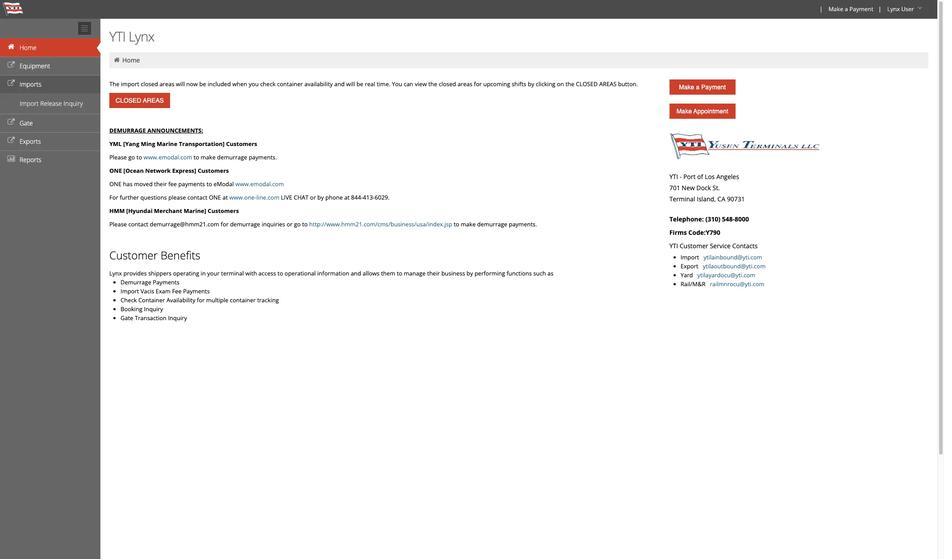 Task type: vqa. For each thing, say whether or not it's contained in the screenshot.
Login to your account
no



Task type: describe. For each thing, give the bounding box(es) containing it.
customers for one [ocean network express] customers
[[198, 167, 229, 175]]

availability
[[305, 80, 333, 88]]

2 horizontal spatial for
[[474, 80, 482, 88]]

yti customer service contacts
[[670, 242, 758, 250]]

check
[[121, 296, 137, 304]]

[hyundai
[[126, 207, 153, 215]]

such
[[534, 269, 546, 277]]

0 vertical spatial inquiry
[[64, 99, 83, 108]]

0 vertical spatial container
[[277, 80, 303, 88]]

0 horizontal spatial by
[[318, 193, 324, 201]]

demurrage@hmm21.com
[[150, 220, 219, 228]]

0 vertical spatial or
[[310, 193, 316, 201]]

real
[[365, 80, 376, 88]]

included
[[208, 80, 231, 88]]

clicking
[[536, 80, 556, 88]]

export ytilaoutbound@yti.com yard ytilayardocu@yti.com rail/m&r railmnrocu@yti.com
[[681, 262, 766, 288]]

please go to www.emodal.com to make demurrage payments.
[[109, 153, 277, 161]]

functions
[[507, 269, 532, 277]]

0 horizontal spatial home link
[[0, 38, 101, 57]]

in
[[201, 269, 206, 277]]

external link image for imports
[[7, 80, 16, 87]]

413-
[[363, 193, 375, 201]]

import
[[121, 80, 139, 88]]

network
[[145, 167, 171, 175]]

http://www.hmm21.com/cms/business/usa/index.jsp link
[[310, 220, 453, 228]]

6029.
[[375, 193, 390, 201]]

import for import release inquiry
[[20, 99, 39, 108]]

import release inquiry
[[20, 99, 83, 108]]

2 horizontal spatial inquiry
[[168, 314, 187, 322]]

gate link
[[0, 114, 101, 132]]

marine
[[157, 140, 178, 148]]

ytilayardocu@yti.com link
[[698, 271, 756, 279]]

allows
[[363, 269, 380, 277]]

[ocean
[[124, 167, 144, 175]]

please for please contact demurrage@hmm21.com for demurrage inquiries or go to
[[109, 220, 127, 228]]

customer benefits
[[109, 248, 201, 263]]

0 horizontal spatial gate
[[19, 119, 33, 127]]

0 horizontal spatial make a payment link
[[670, 80, 736, 95]]

access
[[259, 269, 276, 277]]

you
[[392, 80, 403, 88]]

1 the from the left
[[429, 80, 438, 88]]

lynx for user
[[888, 5, 901, 13]]

rail/m&r
[[681, 280, 706, 288]]

0 horizontal spatial their
[[154, 180, 167, 188]]

them
[[381, 269, 396, 277]]

for further questions please contact one at www.one-line.com live chat or by phone at 844-413-6029.
[[109, 193, 390, 201]]

2 areas from the left
[[458, 80, 473, 88]]

time.
[[377, 80, 391, 88]]

moved
[[134, 180, 153, 188]]

line.com
[[257, 193, 280, 201]]

2 will from the left
[[346, 80, 355, 88]]

view
[[415, 80, 427, 88]]

ytilainbound@yti.com link
[[704, 253, 763, 261]]

areas
[[600, 80, 617, 88]]

terminal
[[670, 195, 696, 203]]

yti for yti - port of los angeles 701 new dock st. terminal island, ca 90731
[[670, 172, 679, 181]]

angeles
[[717, 172, 740, 181]]

0 horizontal spatial contact
[[128, 220, 148, 228]]

www.one-line.com link
[[229, 193, 280, 201]]

demurrage
[[109, 126, 146, 134]]

user
[[902, 5, 915, 13]]

make appointment
[[677, 108, 729, 115]]

railmnrocu@yti.com
[[711, 280, 765, 288]]

angle down image
[[916, 5, 925, 11]]

upcoming
[[484, 80, 511, 88]]

0 horizontal spatial customer
[[109, 248, 158, 263]]

1 vertical spatial make a payment
[[680, 84, 727, 91]]

lynx provides shippers operating in your terminal with access to operational information and allows them to manage their business by performing functions such as demurrage payments import vacis exam fee payments check container availability for multiple container tracking booking inquiry gate transaction inquiry
[[109, 269, 554, 322]]

announcements:
[[148, 126, 203, 134]]

make inside make appointment link
[[677, 108, 692, 115]]

0 vertical spatial payments
[[153, 278, 180, 286]]

1 vertical spatial for
[[221, 220, 229, 228]]

http://www.hmm21.com/cms/business/usa/index.jsp
[[310, 220, 453, 228]]

0 vertical spatial contact
[[188, 193, 208, 201]]

shippers
[[148, 269, 172, 277]]

benefits
[[161, 248, 201, 263]]

1 areas from the left
[[160, 80, 175, 88]]

1 will from the left
[[176, 80, 185, 88]]

0 vertical spatial a
[[846, 5, 849, 13]]

yml
[[109, 140, 122, 148]]

2 closed from the left
[[439, 80, 457, 88]]

contacts
[[733, 242, 758, 250]]

appointment
[[694, 108, 729, 115]]

1 vertical spatial www.emodal.com
[[236, 180, 284, 188]]

port
[[684, 172, 696, 181]]

questions
[[140, 193, 167, 201]]

imports
[[19, 80, 41, 88]]

information
[[318, 269, 350, 277]]

1 vertical spatial payments.
[[509, 220, 538, 228]]

1 vertical spatial home image
[[113, 57, 121, 63]]

exports link
[[0, 132, 101, 151]]

2 be from the left
[[357, 80, 364, 88]]

can
[[404, 80, 414, 88]]

for
[[109, 193, 118, 201]]

reports
[[19, 155, 41, 164]]

0 horizontal spatial payments.
[[249, 153, 277, 161]]

1 vertical spatial or
[[287, 220, 293, 228]]

yml [yang ming marine transportation] customers
[[109, 140, 257, 148]]

844-
[[351, 193, 363, 201]]

release
[[40, 99, 62, 108]]

los
[[705, 172, 715, 181]]

merchant
[[154, 207, 182, 215]]

1 horizontal spatial inquiry
[[144, 305, 163, 313]]

lynx for provides
[[109, 269, 122, 277]]

booking
[[121, 305, 143, 313]]

1 horizontal spatial make a payment
[[829, 5, 874, 13]]

as
[[548, 269, 554, 277]]

0 vertical spatial make
[[201, 153, 216, 161]]

2 the from the left
[[566, 80, 575, 88]]

0 vertical spatial home image
[[7, 44, 16, 50]]

lynx user link
[[884, 0, 928, 19]]

1 horizontal spatial payment
[[850, 5, 874, 13]]

operating
[[173, 269, 199, 277]]

shifts
[[512, 80, 527, 88]]

1 horizontal spatial customer
[[680, 242, 709, 250]]

548-
[[723, 215, 735, 223]]

import inside lynx provides shippers operating in your terminal with access to operational information and allows them to manage their business by performing functions such as demurrage payments import vacis exam fee payments check container availability for multiple container tracking booking inquiry gate transaction inquiry
[[121, 287, 139, 295]]

transportation]
[[179, 140, 225, 148]]

1 vertical spatial payments
[[183, 287, 210, 295]]

yard
[[681, 271, 694, 279]]

their inside lynx provides shippers operating in your terminal with access to operational information and allows them to manage their business by performing functions such as demurrage payments import vacis exam fee payments check container availability for multiple container tracking booking inquiry gate transaction inquiry
[[428, 269, 440, 277]]

one has moved their fee payments to emodal www.emodal.com
[[109, 180, 284, 188]]

0 vertical spatial customers
[[226, 140, 257, 148]]

exam
[[156, 287, 171, 295]]

1 vertical spatial make
[[680, 84, 695, 91]]

external link image for gate
[[7, 119, 16, 126]]

0 horizontal spatial a
[[697, 84, 700, 91]]

further
[[120, 193, 139, 201]]

yti - port of los angeles 701 new dock st. terminal island, ca 90731
[[670, 172, 746, 203]]

0 horizontal spatial go
[[128, 153, 135, 161]]

multiple
[[206, 296, 229, 304]]

1 horizontal spatial make a payment link
[[825, 0, 877, 19]]

demurrage
[[121, 278, 151, 286]]

www.emodal.com link for to make demurrage payments.
[[144, 153, 192, 161]]



Task type: locate. For each thing, give the bounding box(es) containing it.
1 vertical spatial inquiry
[[144, 305, 163, 313]]

exports
[[19, 137, 41, 146]]

import release inquiry link
[[0, 97, 101, 110]]

2 horizontal spatial by
[[528, 80, 535, 88]]

lynx inside lynx provides shippers operating in your terminal with access to operational information and allows them to manage their business by performing functions such as demurrage payments import vacis exam fee payments check container availability for multiple container tracking booking inquiry gate transaction inquiry
[[109, 269, 122, 277]]

home image up equipment "link"
[[7, 44, 16, 50]]

at left '844-'
[[345, 193, 350, 201]]

1 horizontal spatial make
[[461, 220, 476, 228]]

customer
[[680, 242, 709, 250], [109, 248, 158, 263]]

please for please go to
[[109, 153, 127, 161]]

one left [ocean
[[109, 167, 122, 175]]

demurrage announcements:
[[109, 126, 203, 134]]

has
[[123, 180, 133, 188]]

1 please from the top
[[109, 153, 127, 161]]

provides
[[124, 269, 147, 277]]

go right inquiries
[[294, 220, 301, 228]]

export
[[681, 262, 699, 270]]

operational
[[285, 269, 316, 277]]

0 vertical spatial yti
[[109, 27, 126, 46]]

ca
[[718, 195, 726, 203]]

0 vertical spatial please
[[109, 153, 127, 161]]

external link image up bar chart image
[[7, 119, 16, 126]]

1 vertical spatial www.emodal.com link
[[236, 180, 284, 188]]

one down emodal
[[209, 193, 221, 201]]

yti lynx
[[109, 27, 154, 46]]

please down hmm
[[109, 220, 127, 228]]

0 vertical spatial home
[[19, 43, 37, 52]]

0 vertical spatial import
[[20, 99, 39, 108]]

home link up equipment
[[0, 38, 101, 57]]

1 vertical spatial import
[[681, 253, 703, 261]]

1 horizontal spatial or
[[310, 193, 316, 201]]

2 vertical spatial one
[[209, 193, 221, 201]]

customers down www.one-
[[208, 207, 239, 215]]

home down yti lynx
[[122, 56, 140, 64]]

one
[[109, 167, 122, 175], [109, 180, 122, 188], [209, 193, 221, 201]]

1 horizontal spatial home image
[[113, 57, 121, 63]]

be left real
[[357, 80, 364, 88]]

0 vertical spatial external link image
[[7, 62, 16, 68]]

for left upcoming
[[474, 80, 482, 88]]

gate inside lynx provides shippers operating in your terminal with access to operational information and allows them to manage their business by performing functions such as demurrage payments import vacis exam fee payments check container availability for multiple container tracking booking inquiry gate transaction inquiry
[[121, 314, 133, 322]]

0 vertical spatial payment
[[850, 5, 874, 13]]

1 vertical spatial a
[[697, 84, 700, 91]]

closed right view
[[439, 80, 457, 88]]

payment
[[850, 5, 874, 13], [702, 84, 727, 91]]

import up "check"
[[121, 287, 139, 295]]

terminal
[[221, 269, 244, 277]]

gate
[[19, 119, 33, 127], [121, 314, 133, 322]]

manage
[[404, 269, 426, 277]]

lynx user
[[888, 5, 915, 13]]

one left has
[[109, 180, 122, 188]]

the right view
[[429, 80, 438, 88]]

0 vertical spatial their
[[154, 180, 167, 188]]

1 horizontal spatial lynx
[[129, 27, 154, 46]]

gate down booking
[[121, 314, 133, 322]]

inquiry down container
[[144, 305, 163, 313]]

1 horizontal spatial go
[[294, 220, 301, 228]]

2 horizontal spatial import
[[681, 253, 703, 261]]

external link image
[[7, 80, 16, 87], [7, 119, 16, 126]]

0 vertical spatial external link image
[[7, 80, 16, 87]]

0 horizontal spatial at
[[223, 193, 228, 201]]

contact down one has moved their fee payments to emodal www.emodal.com
[[188, 193, 208, 201]]

by
[[528, 80, 535, 88], [318, 193, 324, 201], [467, 269, 473, 277]]

1 horizontal spatial will
[[346, 80, 355, 88]]

and right availability at top
[[335, 80, 345, 88]]

0 vertical spatial by
[[528, 80, 535, 88]]

0 horizontal spatial www.emodal.com
[[144, 153, 192, 161]]

0 horizontal spatial or
[[287, 220, 293, 228]]

0 vertical spatial for
[[474, 80, 482, 88]]

2 external link image from the top
[[7, 138, 16, 144]]

for down for further questions please contact one at www.one-line.com live chat or by phone at 844-413-6029.
[[221, 220, 229, 228]]

2 vertical spatial yti
[[670, 242, 679, 250]]

customers up emodal
[[198, 167, 229, 175]]

code:y790
[[689, 228, 721, 237]]

telephone:
[[670, 215, 704, 223]]

1 vertical spatial make
[[461, 220, 476, 228]]

1 horizontal spatial be
[[357, 80, 364, 88]]

make
[[829, 5, 844, 13], [680, 84, 695, 91], [677, 108, 692, 115]]

external link image left imports
[[7, 80, 16, 87]]

phone
[[326, 193, 343, 201]]

import for import
[[681, 253, 703, 261]]

1 vertical spatial please
[[109, 220, 127, 228]]

external link image
[[7, 62, 16, 68], [7, 138, 16, 144]]

the import closed areas will now be included when you check container availability and will be real time.  you can view the closed areas for upcoming shifts by clicking on the closed areas button.
[[109, 80, 638, 88]]

one for one has moved their fee payments to emodal www.emodal.com
[[109, 180, 122, 188]]

home image up the the
[[113, 57, 121, 63]]

please
[[169, 193, 186, 201]]

will
[[176, 80, 185, 88], [346, 80, 355, 88]]

0 horizontal spatial import
[[20, 99, 39, 108]]

yti for yti lynx
[[109, 27, 126, 46]]

0 horizontal spatial the
[[429, 80, 438, 88]]

www.one-
[[229, 193, 257, 201]]

1 horizontal spatial import
[[121, 287, 139, 295]]

1 external link image from the top
[[7, 80, 16, 87]]

www.emodal.com up www.one-line.com link
[[236, 180, 284, 188]]

chat
[[294, 193, 309, 201]]

1 external link image from the top
[[7, 62, 16, 68]]

closed right import
[[141, 80, 158, 88]]

2 at from the left
[[345, 193, 350, 201]]

business
[[442, 269, 466, 277]]

1 horizontal spatial a
[[846, 5, 849, 13]]

for inside lynx provides shippers operating in your terminal with access to operational information and allows them to manage their business by performing functions such as demurrage payments import vacis exam fee payments check container availability for multiple container tracking booking inquiry gate transaction inquiry
[[197, 296, 205, 304]]

of
[[698, 172, 704, 181]]

1 horizontal spatial payments.
[[509, 220, 538, 228]]

external link image inside 'exports' link
[[7, 138, 16, 144]]

home image
[[7, 44, 16, 50], [113, 57, 121, 63]]

fee
[[172, 287, 182, 295]]

for left multiple
[[197, 296, 205, 304]]

external link image up bar chart image
[[7, 138, 16, 144]]

or right inquiries
[[287, 220, 293, 228]]

import up export
[[681, 253, 703, 261]]

with
[[246, 269, 257, 277]]

2 vertical spatial customers
[[208, 207, 239, 215]]

yti inside yti - port of los angeles 701 new dock st. terminal island, ca 90731
[[670, 172, 679, 181]]

www.emodal.com link
[[144, 153, 192, 161], [236, 180, 284, 188]]

customers
[[226, 140, 257, 148], [198, 167, 229, 175], [208, 207, 239, 215]]

0 horizontal spatial |
[[820, 5, 823, 13]]

1 | from the left
[[820, 5, 823, 13]]

0 horizontal spatial home image
[[7, 44, 16, 50]]

emodal
[[214, 180, 234, 188]]

yti
[[109, 27, 126, 46], [670, 172, 679, 181], [670, 242, 679, 250]]

container left tracking
[[230, 296, 256, 304]]

gate up the exports
[[19, 119, 33, 127]]

0 horizontal spatial closed
[[141, 80, 158, 88]]

1 horizontal spatial contact
[[188, 193, 208, 201]]

8000
[[735, 215, 750, 223]]

express]
[[172, 167, 196, 175]]

import down imports
[[20, 99, 39, 108]]

the
[[429, 80, 438, 88], [566, 80, 575, 88]]

external link image for exports
[[7, 138, 16, 144]]

by right shifts
[[528, 80, 535, 88]]

railmnrocu@yti.com link
[[711, 280, 765, 288]]

0 vertical spatial make a payment
[[829, 5, 874, 13]]

www.emodal.com link down marine
[[144, 153, 192, 161]]

2 vertical spatial for
[[197, 296, 205, 304]]

payment up 'appointment'
[[702, 84, 727, 91]]

dock
[[697, 184, 712, 192]]

0 horizontal spatial areas
[[160, 80, 175, 88]]

customer up "provides"
[[109, 248, 158, 263]]

0 horizontal spatial be
[[200, 80, 206, 88]]

0 horizontal spatial for
[[197, 296, 205, 304]]

by right 'business'
[[467, 269, 473, 277]]

0 horizontal spatial payments
[[153, 278, 180, 286]]

inquiry down availability
[[168, 314, 187, 322]]

will left now
[[176, 80, 185, 88]]

on
[[557, 80, 565, 88]]

at down emodal
[[223, 193, 228, 201]]

payments up exam
[[153, 278, 180, 286]]

payments.
[[249, 153, 277, 161], [509, 220, 538, 228]]

home link down yti lynx
[[122, 56, 140, 64]]

payments up availability
[[183, 287, 210, 295]]

their
[[154, 180, 167, 188], [428, 269, 440, 277]]

go
[[128, 153, 135, 161], [294, 220, 301, 228]]

1 horizontal spatial and
[[351, 269, 361, 277]]

the right on
[[566, 80, 575, 88]]

be right now
[[200, 80, 206, 88]]

90731
[[728, 195, 746, 203]]

contact
[[188, 193, 208, 201], [128, 220, 148, 228]]

2 external link image from the top
[[7, 119, 16, 126]]

service
[[711, 242, 731, 250]]

0 horizontal spatial inquiry
[[64, 99, 83, 108]]

container inside lynx provides shippers operating in your terminal with access to operational information and allows them to manage their business by performing functions such as demurrage payments import vacis exam fee payments check container availability for multiple container tracking booking inquiry gate transaction inquiry
[[230, 296, 256, 304]]

1 horizontal spatial their
[[428, 269, 440, 277]]

0 vertical spatial make
[[829, 5, 844, 13]]

0 horizontal spatial make
[[201, 153, 216, 161]]

1 vertical spatial lynx
[[129, 27, 154, 46]]

external link image inside gate link
[[7, 119, 16, 126]]

one for one [ocean network express] customers
[[109, 167, 122, 175]]

2 vertical spatial inquiry
[[168, 314, 187, 322]]

equipment
[[19, 62, 50, 70]]

firms code:y790
[[670, 228, 721, 237]]

1 vertical spatial by
[[318, 193, 324, 201]]

fee
[[168, 180, 177, 188]]

marine]
[[184, 207, 206, 215]]

1 horizontal spatial gate
[[121, 314, 133, 322]]

0 vertical spatial make a payment link
[[825, 0, 877, 19]]

www.emodal.com down marine
[[144, 153, 192, 161]]

0 vertical spatial and
[[335, 80, 345, 88]]

[yang
[[123, 140, 140, 148]]

customers for hmm [hyundai merchant marine] customers
[[208, 207, 239, 215]]

1 closed from the left
[[141, 80, 158, 88]]

1 horizontal spatial for
[[221, 220, 229, 228]]

payment left the lynx user
[[850, 5, 874, 13]]

make a payment
[[829, 5, 874, 13], [680, 84, 727, 91]]

external link image inside imports link
[[7, 80, 16, 87]]

availability
[[167, 296, 196, 304]]

None submit
[[109, 93, 170, 108]]

1 horizontal spatial payments
[[183, 287, 210, 295]]

home up equipment
[[19, 43, 37, 52]]

closed
[[141, 80, 158, 88], [439, 80, 457, 88]]

customers right 'transportation]'
[[226, 140, 257, 148]]

or right chat at the top of page
[[310, 193, 316, 201]]

areas left now
[[160, 80, 175, 88]]

0 vertical spatial lynx
[[888, 5, 901, 13]]

1 horizontal spatial home
[[122, 56, 140, 64]]

container
[[138, 296, 165, 304]]

their left fee
[[154, 180, 167, 188]]

0 horizontal spatial lynx
[[109, 269, 122, 277]]

1 horizontal spatial areas
[[458, 80, 473, 88]]

container right the check
[[277, 80, 303, 88]]

external link image for equipment
[[7, 62, 16, 68]]

transaction
[[135, 314, 167, 322]]

external link image left equipment
[[7, 62, 16, 68]]

button.
[[619, 80, 638, 88]]

go down [yang
[[128, 153, 135, 161]]

www.emodal.com link up www.one-line.com link
[[236, 180, 284, 188]]

1 at from the left
[[223, 193, 228, 201]]

external link image inside equipment "link"
[[7, 62, 16, 68]]

will left real
[[346, 80, 355, 88]]

your
[[207, 269, 220, 277]]

please down 'yml'
[[109, 153, 127, 161]]

2 please from the top
[[109, 220, 127, 228]]

0 horizontal spatial home
[[19, 43, 37, 52]]

2 vertical spatial by
[[467, 269, 473, 277]]

2 | from the left
[[879, 5, 882, 13]]

701
[[670, 184, 681, 192]]

contact down [hyundai on the top left of the page
[[128, 220, 148, 228]]

and left allows
[[351, 269, 361, 277]]

0 horizontal spatial and
[[335, 80, 345, 88]]

payments
[[178, 180, 205, 188]]

0 horizontal spatial payment
[[702, 84, 727, 91]]

www.emodal.com link for one has moved their fee payments to emodal www.emodal.com
[[236, 180, 284, 188]]

1 vertical spatial home
[[122, 56, 140, 64]]

hmm [hyundai merchant marine] customers
[[109, 207, 239, 215]]

by left phone
[[318, 193, 324, 201]]

areas left upcoming
[[458, 80, 473, 88]]

the
[[109, 80, 119, 88]]

1 vertical spatial yti
[[670, 172, 679, 181]]

bar chart image
[[7, 156, 16, 162]]

1 vertical spatial payment
[[702, 84, 727, 91]]

1 horizontal spatial container
[[277, 80, 303, 88]]

1 vertical spatial contact
[[128, 220, 148, 228]]

1 be from the left
[[200, 80, 206, 88]]

1 horizontal spatial home link
[[122, 56, 140, 64]]

yti for yti customer service contacts
[[670, 242, 679, 250]]

demurrage
[[217, 153, 247, 161], [230, 220, 260, 228], [478, 220, 508, 228]]

customer down firms code:y790
[[680, 242, 709, 250]]

1 horizontal spatial by
[[467, 269, 473, 277]]

hmm
[[109, 207, 125, 215]]

island,
[[697, 195, 716, 203]]

0 horizontal spatial container
[[230, 296, 256, 304]]

inquiry right release
[[64, 99, 83, 108]]

and inside lynx provides shippers operating in your terminal with access to operational information and allows them to manage their business by performing functions such as demurrage payments import vacis exam fee payments check container availability for multiple container tracking booking inquiry gate transaction inquiry
[[351, 269, 361, 277]]

a
[[846, 5, 849, 13], [697, 84, 700, 91]]

1 vertical spatial external link image
[[7, 138, 16, 144]]

1 horizontal spatial the
[[566, 80, 575, 88]]

container
[[277, 80, 303, 88], [230, 296, 256, 304]]

for
[[474, 80, 482, 88], [221, 220, 229, 228], [197, 296, 205, 304]]

0 horizontal spatial www.emodal.com link
[[144, 153, 192, 161]]

and
[[335, 80, 345, 88], [351, 269, 361, 277]]

1 vertical spatial their
[[428, 269, 440, 277]]

by inside lynx provides shippers operating in your terminal with access to operational information and allows them to manage their business by performing functions such as demurrage payments import vacis exam fee payments check container availability for multiple container tracking booking inquiry gate transaction inquiry
[[467, 269, 473, 277]]

when
[[233, 80, 247, 88]]

their right "manage" at the top left
[[428, 269, 440, 277]]

0 horizontal spatial make a payment
[[680, 84, 727, 91]]



